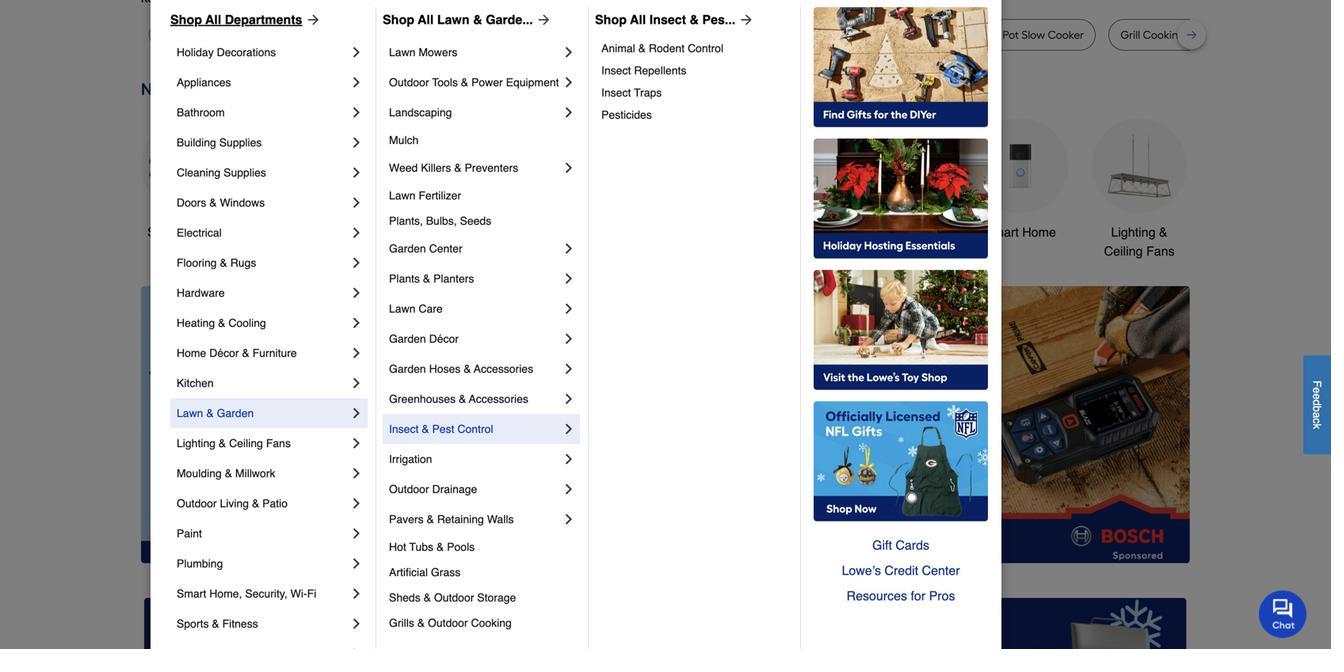 Task type: locate. For each thing, give the bounding box(es) containing it.
shop inside shop all insect & pes... link
[[595, 12, 627, 27]]

0 vertical spatial ceiling
[[1104, 244, 1143, 259]]

wi-
[[291, 588, 307, 601]]

pesticides
[[601, 109, 652, 121]]

0 vertical spatial lighting & ceiling fans link
[[1092, 118, 1187, 261]]

0 horizontal spatial lighting & ceiling fans link
[[177, 429, 349, 459]]

0 vertical spatial smart
[[985, 225, 1019, 240]]

garden center link
[[389, 234, 561, 264]]

lawn for lawn care
[[389, 303, 416, 315]]

chevron right image for cleaning supplies
[[349, 165, 365, 181]]

1 e from the top
[[1311, 388, 1324, 394]]

sheds & outdoor storage link
[[389, 586, 577, 611]]

flooring & rugs link
[[177, 248, 349, 278]]

control up 'irrigation' link
[[458, 423, 493, 436]]

e up the b
[[1311, 394, 1324, 400]]

1 vertical spatial decorations
[[511, 244, 579, 259]]

0 vertical spatial bathroom
[[177, 106, 225, 119]]

smart inside "link"
[[985, 225, 1019, 240]]

shop for shop all insect & pes...
[[595, 12, 627, 27]]

shop inside shop all lawn & garde... link
[[383, 12, 414, 27]]

fans inside the lighting & ceiling fans
[[1147, 244, 1175, 259]]

chevron right image for garden center
[[561, 241, 577, 257]]

lawn up mowers
[[437, 12, 470, 27]]

arrow right image for shop all lawn & garde...
[[533, 12, 552, 28]]

3 pot from the left
[[828, 28, 844, 42]]

0 vertical spatial control
[[688, 42, 724, 55]]

crock down departments
[[260, 28, 289, 42]]

hot tubs & pools link
[[389, 535, 577, 560]]

garden down lawn care
[[389, 333, 426, 346]]

center up the pros
[[922, 564, 960, 578]]

1 horizontal spatial shop
[[383, 12, 414, 27]]

holiday
[[177, 46, 214, 59]]

building supplies link
[[177, 128, 349, 158]]

chevron right image for home décor & furniture
[[349, 346, 365, 361]]

décor up hoses
[[429, 333, 459, 346]]

2 cooker from the left
[[401, 28, 437, 42]]

1 vertical spatial control
[[458, 423, 493, 436]]

pot for crock pot cooking pot
[[764, 28, 780, 42]]

artificial grass
[[389, 567, 461, 579]]

holiday hosting essentials. image
[[814, 139, 988, 259]]

insect up irrigation
[[389, 423, 419, 436]]

1 horizontal spatial ceiling
[[1104, 244, 1143, 259]]

arrow right image for shop all insect & pes...
[[736, 12, 755, 28]]

lawn inside 'link'
[[389, 303, 416, 315]]

shop
[[147, 225, 177, 240]]

4 pot from the left
[[918, 28, 934, 42]]

0 vertical spatial accessories
[[474, 363, 533, 376]]

lawn down triple slow cooker
[[389, 46, 416, 59]]

arrow right image
[[302, 12, 321, 28], [533, 12, 552, 28], [736, 12, 755, 28], [1161, 425, 1177, 441]]

control up insect repellents link
[[688, 42, 724, 55]]

holiday decorations
[[177, 46, 276, 59]]

tubs
[[409, 541, 434, 554]]

1 crock from the left
[[260, 28, 289, 42]]

0 horizontal spatial ceiling
[[229, 437, 263, 450]]

0 horizontal spatial cooking
[[783, 28, 825, 42]]

0 horizontal spatial crock
[[260, 28, 289, 42]]

all inside shop all lawn & garde... link
[[418, 12, 434, 27]]

outdoor tools & equipment
[[738, 225, 828, 259]]

lawn for lawn fertilizer
[[389, 189, 416, 202]]

3 crock from the left
[[971, 28, 1000, 42]]

chevron right image for garden décor
[[561, 331, 577, 347]]

chevron right image for irrigation
[[561, 452, 577, 468]]

1 horizontal spatial fans
[[1147, 244, 1175, 259]]

e
[[1311, 388, 1324, 394], [1311, 394, 1324, 400]]

artificial
[[389, 567, 428, 579]]

1 vertical spatial ceiling
[[229, 437, 263, 450]]

doors & windows link
[[177, 188, 349, 218]]

e up "d"
[[1311, 388, 1324, 394]]

sports & fitness
[[177, 618, 258, 631]]

lawn & garden
[[177, 407, 254, 420]]

tools for outdoor tools & equipment
[[787, 225, 816, 240]]

scroll to item #5 image
[[881, 535, 919, 541]]

animal & rodent control link
[[601, 37, 789, 59]]

lawn care
[[389, 303, 443, 315]]

cooker left grill
[[1048, 28, 1084, 42]]

smart home, security, wi-fi link
[[177, 579, 349, 609]]

arrow right image inside shop all lawn & garde... link
[[533, 12, 552, 28]]

sheds & outdoor storage
[[389, 592, 516, 605]]

1 horizontal spatial equipment
[[753, 244, 813, 259]]

pros
[[929, 589, 955, 604]]

decorations down shop all departments link
[[217, 46, 276, 59]]

hoses
[[429, 363, 461, 376]]

0 vertical spatial home
[[1022, 225, 1056, 240]]

all for insect
[[630, 12, 646, 27]]

food warmer
[[626, 28, 695, 42]]

1 horizontal spatial crock
[[732, 28, 761, 42]]

1 vertical spatial accessories
[[469, 393, 528, 406]]

all right shop
[[180, 225, 194, 240]]

cooking
[[783, 28, 825, 42], [1143, 28, 1185, 42]]

pest
[[432, 423, 454, 436]]

outdoor tools & power equipment
[[389, 76, 559, 89]]

pot for crock pot
[[292, 28, 308, 42]]

2 shop from the left
[[383, 12, 414, 27]]

lawn inside "link"
[[389, 46, 416, 59]]

crock pot
[[260, 28, 308, 42]]

mulch
[[389, 134, 419, 147]]

2 horizontal spatial shop
[[595, 12, 627, 27]]

1 horizontal spatial slow
[[375, 28, 399, 42]]

1 vertical spatial center
[[922, 564, 960, 578]]

2 horizontal spatial slow
[[1022, 28, 1045, 42]]

mowers
[[419, 46, 458, 59]]

0 vertical spatial lighting & ceiling fans
[[1104, 225, 1175, 259]]

garden
[[389, 242, 426, 255], [389, 333, 426, 346], [389, 363, 426, 376], [217, 407, 254, 420]]

shop these last-minute gifts. $99 or less. quantities are limited and won't last. image
[[141, 286, 397, 564]]

0 vertical spatial décor
[[429, 333, 459, 346]]

0 horizontal spatial control
[[458, 423, 493, 436]]

shop all departments link
[[170, 10, 321, 29]]

smart for smart home
[[985, 225, 1019, 240]]

5 pot from the left
[[1003, 28, 1019, 42]]

chevron right image for outdoor living & patio
[[349, 496, 365, 512]]

chevron right image for lawn mowers
[[561, 44, 577, 60]]

1 horizontal spatial control
[[688, 42, 724, 55]]

garden down plants,
[[389, 242, 426, 255]]

plants
[[389, 273, 420, 285]]

chevron right image for doors & windows
[[349, 195, 365, 211]]

shop all deals
[[147, 225, 230, 240]]

1 horizontal spatial décor
[[429, 333, 459, 346]]

0 horizontal spatial lighting & ceiling fans
[[177, 437, 291, 450]]

advertisement region
[[422, 286, 1190, 567]]

bulbs,
[[426, 215, 457, 227]]

0 vertical spatial decorations
[[217, 46, 276, 59]]

garden for garden center
[[389, 242, 426, 255]]

2 horizontal spatial crock
[[971, 28, 1000, 42]]

lawn up plants,
[[389, 189, 416, 202]]

1 horizontal spatial lighting & ceiling fans link
[[1092, 118, 1187, 261]]

supplies up cleaning supplies
[[219, 136, 262, 149]]

greenhouses
[[389, 393, 456, 406]]

chevron right image for insect & pest control
[[561, 422, 577, 437]]

arrow right image inside shop all insect & pes... link
[[736, 12, 755, 28]]

0 vertical spatial supplies
[[219, 136, 262, 149]]

appliances
[[177, 76, 231, 89]]

plants & planters link
[[389, 264, 561, 294]]

lowe's credit center link
[[814, 559, 988, 584]]

outdoor inside the outdoor tools & equipment
[[738, 225, 783, 240]]

1 vertical spatial equipment
[[753, 244, 813, 259]]

0 horizontal spatial décor
[[209, 347, 239, 360]]

control inside 'link'
[[688, 42, 724, 55]]

garden for garden hoses & accessories
[[389, 363, 426, 376]]

0 horizontal spatial bathroom
[[177, 106, 225, 119]]

all up "lawn mowers"
[[418, 12, 434, 27]]

outdoor inside "link"
[[389, 483, 429, 496]]

chevron right image
[[561, 44, 577, 60], [349, 74, 365, 90], [349, 135, 365, 151], [561, 160, 577, 176], [349, 165, 365, 181], [561, 241, 577, 257], [349, 255, 365, 271], [561, 301, 577, 317], [561, 331, 577, 347], [349, 346, 365, 361], [561, 391, 577, 407], [349, 406, 365, 422], [561, 422, 577, 437], [561, 452, 577, 468], [561, 482, 577, 498], [349, 496, 365, 512], [561, 512, 577, 528], [349, 556, 365, 572]]

scroll to item #2 element
[[764, 534, 805, 543]]

lawn fertilizer
[[389, 189, 461, 202]]

grills
[[389, 617, 414, 630]]

grill
[[1121, 28, 1140, 42]]

cooker up "lawn mowers"
[[401, 28, 437, 42]]

garden up 'greenhouses'
[[389, 363, 426, 376]]

all up slow cooker
[[205, 12, 221, 27]]

outdoor for outdoor tools & power equipment
[[389, 76, 429, 89]]

décor down heating & cooling
[[209, 347, 239, 360]]

chevron right image for holiday decorations
[[349, 44, 365, 60]]

recommended searches for you heading
[[141, 0, 1190, 6]]

0 horizontal spatial equipment
[[506, 76, 559, 89]]

1 cooker from the left
[[187, 28, 223, 42]]

plumbing
[[177, 558, 223, 571]]

accessories up greenhouses & accessories link on the left of the page
[[474, 363, 533, 376]]

2 cooking from the left
[[1143, 28, 1185, 42]]

1 horizontal spatial lighting
[[1111, 225, 1156, 240]]

smart inside "link"
[[177, 588, 206, 601]]

shop up animal on the left top of page
[[595, 12, 627, 27]]

1 vertical spatial smart
[[177, 588, 206, 601]]

1 vertical spatial lighting
[[177, 437, 216, 450]]

all up food
[[630, 12, 646, 27]]

1 vertical spatial supplies
[[224, 166, 266, 179]]

1 pot from the left
[[292, 28, 308, 42]]

all inside shop all insect & pes... link
[[630, 12, 646, 27]]

2 e from the top
[[1311, 394, 1324, 400]]

shop inside shop all departments link
[[170, 12, 202, 27]]

insect down animal on the left top of page
[[601, 64, 631, 77]]

shop up slow cooker
[[170, 12, 202, 27]]

arrow right image inside shop all departments link
[[302, 12, 321, 28]]

center down bulbs,
[[429, 242, 462, 255]]

chevron right image for landscaping
[[561, 105, 577, 120]]

chevron right image for smart home, security, wi-fi
[[349, 586, 365, 602]]

holiday decorations link
[[177, 37, 349, 67]]

insect up pesticides
[[601, 86, 631, 99]]

bathroom link
[[177, 97, 349, 128], [854, 118, 949, 242]]

instant
[[881, 28, 915, 42]]

crock down pes...
[[732, 28, 761, 42]]

drainage
[[432, 483, 477, 496]]

appliances link
[[177, 67, 349, 97]]

0 horizontal spatial shop
[[170, 12, 202, 27]]

building
[[177, 136, 216, 149]]

control for animal & rodent control
[[688, 42, 724, 55]]

0 horizontal spatial fans
[[266, 437, 291, 450]]

accessories down garden hoses & accessories link
[[469, 393, 528, 406]]

0 horizontal spatial cooker
[[187, 28, 223, 42]]

lighting & ceiling fans
[[1104, 225, 1175, 259], [177, 437, 291, 450]]

decorations down christmas
[[511, 244, 579, 259]]

shop up triple slow cooker
[[383, 12, 414, 27]]

paint link
[[177, 519, 349, 549]]

0 vertical spatial equipment
[[506, 76, 559, 89]]

smart home link
[[973, 118, 1068, 242]]

lawn left care
[[389, 303, 416, 315]]

lowe's
[[842, 564, 881, 578]]

3 shop from the left
[[595, 12, 627, 27]]

sheds
[[389, 592, 421, 605]]

0 vertical spatial lighting
[[1111, 225, 1156, 240]]

2 crock from the left
[[732, 28, 761, 42]]

all inside shop all departments link
[[205, 12, 221, 27]]

cooker
[[187, 28, 223, 42], [401, 28, 437, 42], [1048, 28, 1084, 42]]

chevron right image for heating & cooling
[[349, 315, 365, 331]]

millwork
[[235, 468, 275, 480]]

heating & cooling link
[[177, 308, 349, 338]]

crock right the instant pot
[[971, 28, 1000, 42]]

1 horizontal spatial cooker
[[401, 28, 437, 42]]

chevron right image
[[349, 44, 365, 60], [561, 74, 577, 90], [349, 105, 365, 120], [561, 105, 577, 120], [349, 195, 365, 211], [349, 225, 365, 241], [561, 271, 577, 287], [349, 285, 365, 301], [349, 315, 365, 331], [561, 361, 577, 377], [349, 376, 365, 391], [349, 436, 365, 452], [349, 466, 365, 482], [349, 526, 365, 542], [349, 586, 365, 602], [349, 617, 365, 632], [349, 647, 365, 650]]

1 slow from the left
[[161, 28, 184, 42]]

0 vertical spatial fans
[[1147, 244, 1175, 259]]

1 horizontal spatial decorations
[[511, 244, 579, 259]]

1 vertical spatial décor
[[209, 347, 239, 360]]

chevron right image for appliances
[[349, 74, 365, 90]]

repellents
[[634, 64, 687, 77]]

1 shop from the left
[[170, 12, 202, 27]]

1 horizontal spatial center
[[922, 564, 960, 578]]

insect repellents link
[[601, 59, 789, 82]]

1 horizontal spatial cooking
[[1143, 28, 1185, 42]]

garden down kitchen link
[[217, 407, 254, 420]]

chevron right image for lawn & garden
[[349, 406, 365, 422]]

0 horizontal spatial slow
[[161, 28, 184, 42]]

outdoor tools & power equipment link
[[389, 67, 561, 97]]

fans
[[1147, 244, 1175, 259], [266, 437, 291, 450]]

doors
[[177, 197, 206, 209]]

supplies up windows
[[224, 166, 266, 179]]

0 horizontal spatial smart
[[177, 588, 206, 601]]

rodent
[[649, 42, 685, 55]]

irrigation
[[389, 453, 432, 466]]

1 horizontal spatial smart
[[985, 225, 1019, 240]]

0 horizontal spatial center
[[429, 242, 462, 255]]

lawn down kitchen
[[177, 407, 203, 420]]

0 horizontal spatial home
[[177, 347, 206, 360]]

1 vertical spatial bathroom
[[874, 225, 929, 240]]

tools inside the outdoor tools & equipment
[[787, 225, 816, 240]]

2 horizontal spatial cooker
[[1048, 28, 1084, 42]]

1 horizontal spatial home
[[1022, 225, 1056, 240]]

killers
[[421, 162, 451, 174]]

a
[[1311, 412, 1324, 419]]

1 cooking from the left
[[783, 28, 825, 42]]

chevron right image for lighting & ceiling fans
[[349, 436, 365, 452]]

0 horizontal spatial decorations
[[217, 46, 276, 59]]

chevron right image for plumbing
[[349, 556, 365, 572]]

b
[[1311, 406, 1324, 412]]

shop all insect & pes...
[[595, 12, 736, 27]]

departments
[[225, 12, 302, 27]]

chevron right image for plants & planters
[[561, 271, 577, 287]]

cooker up holiday
[[187, 28, 223, 42]]

chevron right image for greenhouses & accessories
[[561, 391, 577, 407]]

outdoor
[[389, 76, 429, 89], [738, 225, 783, 240], [389, 483, 429, 496], [177, 498, 217, 510], [434, 592, 474, 605], [428, 617, 468, 630]]

seeds
[[460, 215, 491, 227]]

all inside shop all deals link
[[180, 225, 194, 240]]

all for deals
[[180, 225, 194, 240]]

insect for insect traps
[[601, 86, 631, 99]]

2 pot from the left
[[764, 28, 780, 42]]



Task type: describe. For each thing, give the bounding box(es) containing it.
shop for shop all lawn & garde...
[[383, 12, 414, 27]]

shop for shop all departments
[[170, 12, 202, 27]]

control for insect & pest control
[[458, 423, 493, 436]]

2 slow from the left
[[375, 28, 399, 42]]

pavers
[[389, 514, 424, 526]]

all for lawn
[[418, 12, 434, 27]]

decorations for holiday
[[217, 46, 276, 59]]

cleaning
[[177, 166, 221, 179]]

electrical link
[[177, 218, 349, 248]]

countertop
[[531, 28, 589, 42]]

tools for outdoor tools & power equipment
[[432, 76, 458, 89]]

outdoor living & patio
[[177, 498, 288, 510]]

outdoor for outdoor living & patio
[[177, 498, 217, 510]]

1 vertical spatial fans
[[266, 437, 291, 450]]

3 cooker from the left
[[1048, 28, 1084, 42]]

living
[[220, 498, 249, 510]]

d
[[1311, 400, 1324, 406]]

0 horizontal spatial bathroom link
[[177, 97, 349, 128]]

& inside the outdoor tools & equipment
[[820, 225, 828, 240]]

plumbing link
[[177, 549, 349, 579]]

arrow left image
[[436, 425, 452, 441]]

all for departments
[[205, 12, 221, 27]]

k
[[1311, 424, 1324, 430]]

pes...
[[702, 12, 736, 27]]

1 horizontal spatial lighting & ceiling fans
[[1104, 225, 1175, 259]]

chat invite button image
[[1259, 590, 1308, 639]]

fertilizer
[[419, 189, 461, 202]]

plants,
[[389, 215, 423, 227]]

grills & outdoor cooking
[[389, 617, 512, 630]]

scroll to item #4 image
[[843, 535, 881, 541]]

chevron right image for flooring & rugs
[[349, 255, 365, 271]]

garden décor link
[[389, 324, 561, 354]]

for
[[911, 589, 926, 604]]

lighting inside the lighting & ceiling fans
[[1111, 225, 1156, 240]]

1 horizontal spatial bathroom link
[[854, 118, 949, 242]]

windows
[[220, 197, 265, 209]]

cooling
[[229, 317, 266, 330]]

chevron right image for bathroom
[[349, 105, 365, 120]]

décor for departments
[[209, 347, 239, 360]]

flooring
[[177, 257, 217, 269]]

landscaping
[[389, 106, 452, 119]]

deals
[[197, 225, 230, 240]]

insect traps
[[601, 86, 662, 99]]

greenhouses & accessories
[[389, 393, 528, 406]]

visit the lowe's toy shop. image
[[814, 270, 988, 391]]

greenhouses & accessories link
[[389, 384, 561, 414]]

0 horizontal spatial lighting
[[177, 437, 216, 450]]

shop all lawn & garde...
[[383, 12, 533, 27]]

up to 30 percent off select grills and accessories. image
[[856, 599, 1187, 650]]

garde...
[[486, 12, 533, 27]]

shop all insect & pes... link
[[595, 10, 755, 29]]

hardware link
[[177, 278, 349, 308]]

ceiling inside the lighting & ceiling fans
[[1104, 244, 1143, 259]]

power
[[472, 76, 503, 89]]

supplies for building supplies
[[219, 136, 262, 149]]

lawn & garden link
[[177, 399, 349, 429]]

lowe's credit center
[[842, 564, 960, 578]]

warming
[[1230, 28, 1277, 42]]

garden for garden décor
[[389, 333, 426, 346]]

artificial grass link
[[389, 560, 577, 586]]

smart for smart home, security, wi-fi
[[177, 588, 206, 601]]

insect for insect & pest control
[[389, 423, 419, 436]]

animal & rodent control
[[601, 42, 724, 55]]

chevron right image for building supplies
[[349, 135, 365, 151]]

lawn care link
[[389, 294, 561, 324]]

landscaping link
[[389, 97, 561, 128]]

flooring & rugs
[[177, 257, 256, 269]]

equipment inside the outdoor tools & equipment
[[753, 244, 813, 259]]

lawn for lawn & garden
[[177, 407, 203, 420]]

heating & cooling
[[177, 317, 266, 330]]

chevron right image for paint
[[349, 526, 365, 542]]

shop all deals link
[[141, 118, 236, 242]]

arrow right image for shop all departments
[[302, 12, 321, 28]]

get up to 2 free select tools or batteries when you buy 1 with select purchases. image
[[144, 599, 475, 650]]

hardware
[[177, 287, 225, 300]]

outdoor drainage link
[[389, 475, 561, 505]]

chevron right image for weed killers & preventers
[[561, 160, 577, 176]]

c
[[1311, 419, 1324, 424]]

décor for lawn
[[429, 333, 459, 346]]

chevron right image for outdoor tools & power equipment
[[561, 74, 577, 90]]

f
[[1311, 381, 1324, 388]]

outdoor tools & equipment link
[[735, 118, 830, 261]]

rugs
[[230, 257, 256, 269]]

lawn fertilizer link
[[389, 183, 577, 208]]

crock pot cooking pot
[[732, 28, 844, 42]]

triple slow cooker
[[345, 28, 437, 42]]

care
[[419, 303, 443, 315]]

crock for crock pot cooking pot
[[732, 28, 761, 42]]

chevron right image for kitchen
[[349, 376, 365, 391]]

preventers
[[465, 162, 518, 174]]

find gifts for the diyer. image
[[814, 7, 988, 128]]

chevron right image for sports & fitness
[[349, 617, 365, 632]]

credit
[[885, 564, 919, 578]]

chevron right image for electrical
[[349, 225, 365, 241]]

outdoor for outdoor tools & equipment
[[738, 225, 783, 240]]

walls
[[487, 514, 514, 526]]

garden hoses & accessories
[[389, 363, 533, 376]]

home décor & furniture link
[[177, 338, 349, 368]]

1 vertical spatial lighting & ceiling fans link
[[177, 429, 349, 459]]

0 vertical spatial center
[[429, 242, 462, 255]]

insect traps link
[[601, 82, 789, 104]]

chevron right image for pavers & retaining walls
[[561, 512, 577, 528]]

f e e d b a c k
[[1311, 381, 1324, 430]]

irrigation link
[[389, 445, 561, 475]]

gift cards
[[872, 538, 930, 553]]

building supplies
[[177, 136, 262, 149]]

3 slow from the left
[[1022, 28, 1045, 42]]

sports & fitness link
[[177, 609, 349, 640]]

cards
[[896, 538, 930, 553]]

lawn for lawn mowers
[[389, 46, 416, 59]]

chevron right image for hardware
[[349, 285, 365, 301]]

retaining
[[437, 514, 484, 526]]

garden hoses & accessories link
[[389, 354, 561, 384]]

sports
[[177, 618, 209, 631]]

garden décor
[[389, 333, 459, 346]]

1 vertical spatial lighting & ceiling fans
[[177, 437, 291, 450]]

resources
[[847, 589, 907, 604]]

security,
[[245, 588, 287, 601]]

chevron right image for lawn care
[[561, 301, 577, 317]]

crock for crock pot slow cooker
[[971, 28, 1000, 42]]

microwave
[[474, 28, 529, 42]]

pot for crock pot slow cooker
[[1003, 28, 1019, 42]]

chevron right image for garden hoses & accessories
[[561, 361, 577, 377]]

chevron right image for outdoor drainage
[[561, 482, 577, 498]]

outdoor for outdoor drainage
[[389, 483, 429, 496]]

resources for pros
[[847, 589, 955, 604]]

cleaning supplies
[[177, 166, 266, 179]]

cleaning supplies link
[[177, 158, 349, 188]]

furniture
[[253, 347, 297, 360]]

1 vertical spatial home
[[177, 347, 206, 360]]

insect for insect repellents
[[601, 64, 631, 77]]

hot
[[389, 541, 406, 554]]

1 horizontal spatial bathroom
[[874, 225, 929, 240]]

crock for crock pot
[[260, 28, 289, 42]]

insect & pest control
[[389, 423, 493, 436]]

supplies for cleaning supplies
[[224, 166, 266, 179]]

decorations for christmas
[[511, 244, 579, 259]]

home inside "link"
[[1022, 225, 1056, 240]]

chevron right image for moulding & millwork
[[349, 466, 365, 482]]

outdoor living & patio link
[[177, 489, 349, 519]]

pot for instant pot
[[918, 28, 934, 42]]

insect up warmer
[[650, 12, 686, 27]]

smart home
[[985, 225, 1056, 240]]

gift
[[872, 538, 892, 553]]

new deals every day during 25 days of deals image
[[141, 76, 1190, 103]]

kitchen link
[[177, 368, 349, 399]]

officially licensed n f l gifts. shop now. image
[[814, 402, 988, 522]]

up to 35 percent off select small appliances. image
[[500, 599, 831, 650]]

shop all departments
[[170, 12, 302, 27]]

pesticides link
[[601, 104, 789, 126]]



Task type: vqa. For each thing, say whether or not it's contained in the screenshot.
Below
no



